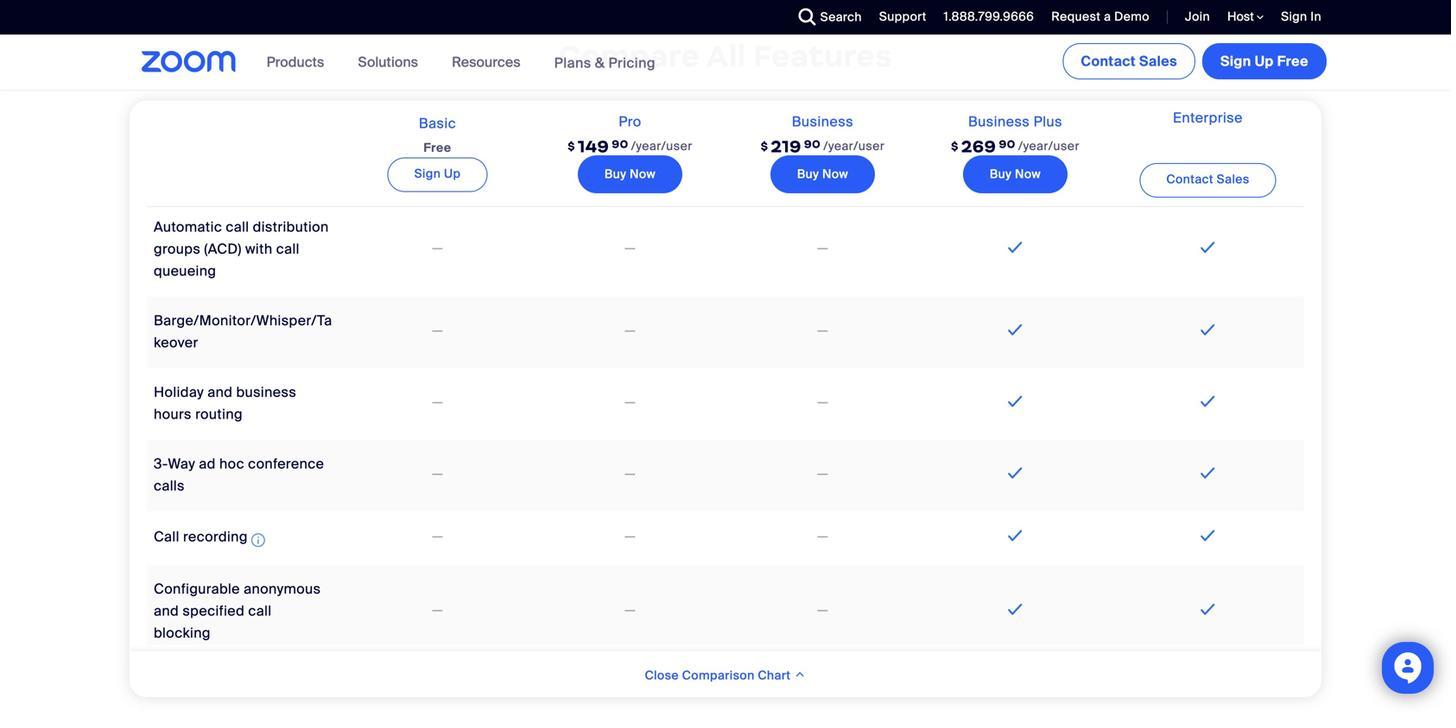 Task type: describe. For each thing, give the bounding box(es) containing it.
queueing
[[154, 262, 216, 281]]

banner containing contact sales
[[121, 35, 1330, 91]]

hours
[[154, 406, 192, 424]]

$269.90 per year per user element
[[951, 129, 1080, 165]]

0 vertical spatial call
[[226, 218, 249, 236]]

business for business plus
[[968, 113, 1030, 131]]

plus
[[1034, 113, 1063, 131]]

sign for sign in
[[1281, 9, 1307, 25]]

$219.90 per year per user element
[[761, 129, 885, 165]]

join
[[1185, 9, 1210, 25]]

buy now link for 149
[[578, 156, 683, 194]]

barge/monitor/whisper/ta keover
[[154, 312, 332, 352]]

contact sales link inside meetings navigation
[[1063, 43, 1196, 79]]

close comparison chart
[[645, 668, 794, 684]]

1 vertical spatial contact sales
[[1166, 171, 1250, 187]]

call
[[154, 528, 179, 546]]

holiday and business hours routing
[[154, 384, 296, 424]]

included image for automatic call distribution groups (acd) with call queueing
[[1197, 237, 1219, 258]]

1 horizontal spatial sales
[[1217, 171, 1250, 187]]

a
[[1104, 9, 1111, 25]]

configurable
[[154, 581, 240, 599]]

zoom logo image
[[142, 51, 236, 73]]

buy for 219
[[797, 166, 819, 182]]

buy now for 269
[[990, 166, 1041, 182]]

hoc
[[219, 455, 244, 474]]

solutions button
[[358, 35, 426, 90]]

routing
[[195, 406, 243, 424]]

automatic
[[154, 218, 222, 236]]

now for 269
[[1015, 166, 1041, 182]]

$ for 149
[[568, 140, 575, 153]]

host button
[[1228, 9, 1264, 25]]

&
[[595, 54, 605, 72]]

free inside basic free
[[424, 140, 451, 156]]

business
[[236, 384, 296, 402]]

comparison
[[682, 668, 755, 684]]

compare
[[559, 37, 700, 75]]

buy now link for 219
[[770, 156, 875, 194]]

host
[[1228, 9, 1257, 25]]

product information navigation
[[254, 35, 669, 91]]

and inside configurable anonymous and specified call blocking
[[154, 603, 179, 621]]

up for sign up free
[[1255, 52, 1274, 70]]

plans
[[554, 54, 591, 72]]

business for business
[[792, 113, 854, 131]]

sign up
[[414, 166, 461, 182]]

$ for 219
[[761, 140, 768, 153]]

buy now link for 269
[[963, 156, 1068, 194]]

request
[[1052, 9, 1101, 25]]

call recording application
[[154, 528, 269, 551]]

all
[[706, 37, 746, 75]]

sign for sign up
[[414, 166, 441, 182]]

keover
[[154, 334, 198, 352]]

anonymous
[[244, 581, 321, 599]]

sign in
[[1281, 9, 1322, 25]]

in
[[1311, 9, 1322, 25]]

blocking
[[154, 625, 211, 643]]

pro
[[619, 113, 642, 131]]

free inside button
[[1277, 52, 1309, 70]]

/year/user for 219
[[823, 138, 885, 154]]

ad
[[199, 455, 216, 474]]

support
[[879, 9, 927, 25]]

barge/monitor/whisper/ta
[[154, 312, 332, 330]]

/year/user for 149
[[631, 138, 693, 154]]

269
[[961, 136, 996, 157]]

now for 219
[[822, 166, 848, 182]]

$ 269 90 /year/user
[[951, 136, 1080, 157]]

sales inside meetings navigation
[[1139, 52, 1177, 70]]

(acd)
[[204, 240, 242, 258]]

distribution
[[253, 218, 329, 236]]

search button
[[786, 0, 866, 35]]



Task type: locate. For each thing, give the bounding box(es) containing it.
compare all features
[[559, 37, 893, 75]]

free down basic
[[424, 140, 451, 156]]

0 horizontal spatial /year/user
[[631, 138, 693, 154]]

/year/user
[[631, 138, 693, 154], [823, 138, 885, 154], [1018, 138, 1080, 154]]

groups
[[154, 240, 201, 258]]

buy down $269.90 per year per user element
[[990, 166, 1012, 182]]

1 horizontal spatial up
[[1255, 52, 1274, 70]]

2 now from the left
[[822, 166, 848, 182]]

and inside holiday and business hours routing
[[207, 384, 233, 402]]

$ left 269
[[951, 140, 959, 153]]

sign down host
[[1221, 52, 1251, 70]]

request a demo link
[[1039, 0, 1154, 35], [1052, 9, 1150, 25]]

products
[[267, 53, 324, 71]]

contact sales link down demo on the top of page
[[1063, 43, 1196, 79]]

sales
[[1139, 52, 1177, 70], [1217, 171, 1250, 187]]

$ 149 90 /year/user
[[568, 136, 693, 157]]

1 vertical spatial contact sales link
[[1140, 163, 1276, 198]]

included image for configurable anonymous and specified call blocking
[[1197, 599, 1219, 620]]

90 for 219
[[804, 137, 821, 151]]

0 vertical spatial free
[[1277, 52, 1309, 70]]

search
[[820, 9, 862, 25]]

/year/user inside the '$ 219 90 /year/user'
[[823, 138, 885, 154]]

0 horizontal spatial buy now
[[605, 166, 656, 182]]

buy now down $269.90 per year per user element
[[990, 166, 1041, 182]]

1 horizontal spatial buy now
[[797, 166, 848, 182]]

3-
[[154, 455, 168, 474]]

1 horizontal spatial buy now link
[[770, 156, 875, 194]]

90 inside $ 269 90 /year/user
[[999, 137, 1016, 151]]

$
[[568, 140, 575, 153], [761, 140, 768, 153], [951, 140, 959, 153]]

buy now for 149
[[605, 166, 656, 182]]

1 now from the left
[[630, 166, 656, 182]]

/year/user for 269
[[1018, 138, 1080, 154]]

sign inside button
[[1221, 52, 1251, 70]]

buy for 269
[[990, 166, 1012, 182]]

up for sign up
[[444, 166, 461, 182]]

0 horizontal spatial now
[[630, 166, 656, 182]]

sign up free
[[1221, 52, 1309, 70]]

/year/user right 219
[[823, 138, 885, 154]]

1 horizontal spatial sign
[[1221, 52, 1251, 70]]

1 horizontal spatial /year/user
[[823, 138, 885, 154]]

buy
[[605, 166, 627, 182], [797, 166, 819, 182], [990, 166, 1012, 182]]

1 horizontal spatial 90
[[804, 137, 821, 151]]

2 horizontal spatial $
[[951, 140, 959, 153]]

3 90 from the left
[[999, 137, 1016, 151]]

buy now
[[605, 166, 656, 182], [797, 166, 848, 182], [990, 166, 1041, 182]]

application
[[147, 100, 1304, 659]]

$ inside $ 149 90 /year/user
[[568, 140, 575, 153]]

products button
[[267, 35, 332, 90]]

application containing 149
[[147, 100, 1304, 659]]

buy down $149.90 per year per user element
[[605, 166, 627, 182]]

chart
[[758, 668, 791, 684]]

2 horizontal spatial buy
[[990, 166, 1012, 182]]

now
[[630, 166, 656, 182], [822, 166, 848, 182], [1015, 166, 1041, 182]]

1 horizontal spatial and
[[207, 384, 233, 402]]

2 vertical spatial sign
[[414, 166, 441, 182]]

call inside configurable anonymous and specified call blocking
[[248, 603, 272, 621]]

0 vertical spatial contact
[[1081, 52, 1136, 70]]

$ left 149
[[568, 140, 575, 153]]

now for 149
[[630, 166, 656, 182]]

1 horizontal spatial free
[[1277, 52, 1309, 70]]

call down distribution
[[276, 240, 300, 258]]

free
[[1277, 52, 1309, 70], [424, 140, 451, 156]]

90 down 'business plus'
[[999, 137, 1016, 151]]

0 vertical spatial sign
[[1281, 9, 1307, 25]]

1 business from the left
[[792, 113, 854, 131]]

219
[[771, 136, 802, 157]]

3 buy now link from the left
[[963, 156, 1068, 194]]

0 horizontal spatial sales
[[1139, 52, 1177, 70]]

contact down a
[[1081, 52, 1136, 70]]

1 vertical spatial sign
[[1221, 52, 1251, 70]]

0 horizontal spatial contact
[[1081, 52, 1136, 70]]

plans & pricing link
[[554, 54, 656, 72], [554, 54, 656, 72]]

call recording
[[154, 528, 248, 546]]

0 vertical spatial sales
[[1139, 52, 1177, 70]]

buy now link
[[578, 156, 683, 194], [770, 156, 875, 194], [963, 156, 1068, 194]]

now down $269.90 per year per user element
[[1015, 166, 1041, 182]]

buy down $219.90 per year per user element
[[797, 166, 819, 182]]

sign for sign up free
[[1221, 52, 1251, 70]]

contact sales link down enterprise
[[1140, 163, 1276, 198]]

$ left 219
[[761, 140, 768, 153]]

90 right 219
[[804, 137, 821, 151]]

up
[[1255, 52, 1274, 70], [444, 166, 461, 182]]

1 horizontal spatial business
[[968, 113, 1030, 131]]

request a demo
[[1052, 9, 1150, 25]]

90 for 149
[[612, 137, 629, 151]]

way
[[168, 455, 195, 474]]

1 horizontal spatial $
[[761, 140, 768, 153]]

1 vertical spatial free
[[424, 140, 451, 156]]

recording
[[183, 528, 248, 546]]

2 vertical spatial call
[[248, 603, 272, 621]]

up inside sign up free button
[[1255, 52, 1274, 70]]

pricing
[[609, 54, 656, 72]]

up down the host "dropdown button"
[[1255, 52, 1274, 70]]

3 buy from the left
[[990, 166, 1012, 182]]

0 horizontal spatial $
[[568, 140, 575, 153]]

call down anonymous
[[248, 603, 272, 621]]

support link
[[866, 0, 931, 35], [879, 9, 927, 25]]

sign down basic free
[[414, 166, 441, 182]]

demo
[[1114, 9, 1150, 25]]

0 horizontal spatial and
[[154, 603, 179, 621]]

sign up link
[[388, 157, 488, 192]]

0 vertical spatial and
[[207, 384, 233, 402]]

2 horizontal spatial now
[[1015, 166, 1041, 182]]

0 horizontal spatial buy
[[605, 166, 627, 182]]

$149.90 per year per user element
[[568, 129, 693, 165]]

1 buy from the left
[[605, 166, 627, 182]]

149
[[578, 136, 609, 157]]

1 /year/user from the left
[[631, 138, 693, 154]]

0 horizontal spatial free
[[424, 140, 451, 156]]

included image
[[1004, 320, 1027, 341], [1004, 392, 1027, 412], [1197, 392, 1219, 412], [1197, 463, 1219, 484], [1004, 526, 1027, 547], [1197, 526, 1219, 547], [1004, 599, 1027, 620]]

included image for barge/monitor/whisper/ta keover
[[1197, 320, 1219, 341]]

/year/user down pro
[[631, 138, 693, 154]]

2 /year/user from the left
[[823, 138, 885, 154]]

business up the '$ 219 90 /year/user'
[[792, 113, 854, 131]]

business plus
[[968, 113, 1063, 131]]

2 horizontal spatial buy now link
[[963, 156, 1068, 194]]

1 horizontal spatial buy
[[797, 166, 819, 182]]

included image
[[1004, 237, 1027, 258], [1197, 237, 1219, 258], [1197, 320, 1219, 341], [1004, 463, 1027, 484], [1197, 599, 1219, 620]]

3 /year/user from the left
[[1018, 138, 1080, 154]]

contact sales down enterprise
[[1166, 171, 1250, 187]]

0 vertical spatial contact sales
[[1081, 52, 1177, 70]]

join link
[[1172, 0, 1215, 35], [1185, 9, 1210, 25]]

90 for 269
[[999, 137, 1016, 151]]

and up 'routing'
[[207, 384, 233, 402]]

free down sign in
[[1277, 52, 1309, 70]]

2 buy now from the left
[[797, 166, 848, 182]]

not included image
[[429, 238, 446, 259], [622, 238, 639, 259], [622, 321, 639, 342], [814, 321, 831, 342], [429, 393, 446, 414], [814, 393, 831, 414], [429, 465, 446, 485], [814, 465, 831, 485], [429, 527, 446, 548], [622, 527, 639, 548], [814, 527, 831, 548]]

2 buy now link from the left
[[770, 156, 875, 194]]

contact down enterprise
[[1166, 171, 1214, 187]]

3 now from the left
[[1015, 166, 1041, 182]]

2 buy from the left
[[797, 166, 819, 182]]

conference
[[248, 455, 324, 474]]

/year/user inside $ 269 90 /year/user
[[1018, 138, 1080, 154]]

specified
[[183, 603, 245, 621]]

join link left host
[[1172, 0, 1215, 35]]

and up blocking
[[154, 603, 179, 621]]

3 $ from the left
[[951, 140, 959, 153]]

1 vertical spatial sales
[[1217, 171, 1250, 187]]

buy now for 219
[[797, 166, 848, 182]]

0 horizontal spatial business
[[792, 113, 854, 131]]

resources
[[452, 53, 521, 71]]

contact sales down demo on the top of page
[[1081, 52, 1177, 70]]

contact sales
[[1081, 52, 1177, 70], [1166, 171, 1250, 187]]

and
[[207, 384, 233, 402], [154, 603, 179, 621]]

1 vertical spatial up
[[444, 166, 461, 182]]

$ for 269
[[951, 140, 959, 153]]

2 horizontal spatial sign
[[1281, 9, 1307, 25]]

0 horizontal spatial 90
[[612, 137, 629, 151]]

call up (acd)
[[226, 218, 249, 236]]

$ inside the '$ 219 90 /year/user'
[[761, 140, 768, 153]]

basic
[[419, 114, 456, 132]]

meetings navigation
[[1059, 35, 1330, 83]]

1 $ from the left
[[568, 140, 575, 153]]

calls
[[154, 477, 185, 496]]

sign in link
[[1268, 0, 1330, 35], [1281, 9, 1322, 25]]

0 horizontal spatial sign
[[414, 166, 441, 182]]

2 horizontal spatial buy now
[[990, 166, 1041, 182]]

1 90 from the left
[[612, 137, 629, 151]]

join link up meetings navigation at the right of page
[[1185, 9, 1210, 25]]

$ inside $ 269 90 /year/user
[[951, 140, 959, 153]]

with
[[245, 240, 273, 258]]

solutions
[[358, 53, 418, 71]]

sales down demo on the top of page
[[1139, 52, 1177, 70]]

0 vertical spatial up
[[1255, 52, 1274, 70]]

sign left in
[[1281, 9, 1307, 25]]

1.888.799.9666
[[944, 9, 1034, 25]]

contact
[[1081, 52, 1136, 70], [1166, 171, 1214, 187]]

plans & pricing
[[554, 54, 656, 72]]

holiday
[[154, 384, 204, 402]]

3-way ad hoc conference calls
[[154, 455, 324, 496]]

1 vertical spatial and
[[154, 603, 179, 621]]

banner
[[121, 35, 1330, 91]]

/year/user down plus
[[1018, 138, 1080, 154]]

1 buy now link from the left
[[578, 156, 683, 194]]

1 buy now from the left
[[605, 166, 656, 182]]

now down $149.90 per year per user element
[[630, 166, 656, 182]]

0 horizontal spatial buy now link
[[578, 156, 683, 194]]

sign
[[1281, 9, 1307, 25], [1221, 52, 1251, 70], [414, 166, 441, 182]]

basic free
[[419, 114, 456, 156]]

1 horizontal spatial now
[[822, 166, 848, 182]]

2 $ from the left
[[761, 140, 768, 153]]

close
[[645, 668, 679, 684]]

now down $219.90 per year per user element
[[822, 166, 848, 182]]

buy now down $149.90 per year per user element
[[605, 166, 656, 182]]

1 vertical spatial contact
[[1166, 171, 1214, 187]]

contact inside meetings navigation
[[1081, 52, 1136, 70]]

1.888.799.9666 button
[[931, 0, 1039, 35], [944, 9, 1034, 25]]

business up $ 269 90 /year/user
[[968, 113, 1030, 131]]

2 90 from the left
[[804, 137, 821, 151]]

/year/user inside $ 149 90 /year/user
[[631, 138, 693, 154]]

1 horizontal spatial contact
[[1166, 171, 1214, 187]]

call recording image
[[251, 530, 265, 551]]

resources button
[[452, 35, 528, 90]]

0 vertical spatial contact sales link
[[1063, 43, 1196, 79]]

up inside sign up link
[[444, 166, 461, 182]]

automatic call distribution groups (acd) with call queueing
[[154, 218, 329, 281]]

0 horizontal spatial up
[[444, 166, 461, 182]]

90
[[612, 137, 629, 151], [804, 137, 821, 151], [999, 137, 1016, 151]]

2 horizontal spatial 90
[[999, 137, 1016, 151]]

contact sales link
[[1063, 43, 1196, 79], [1140, 163, 1276, 198]]

up down basic free
[[444, 166, 461, 182]]

sign up free button
[[1202, 43, 1327, 79]]

not included image
[[814, 238, 831, 259], [429, 321, 446, 342], [622, 393, 639, 414], [622, 465, 639, 485], [429, 601, 446, 622], [622, 601, 639, 622], [814, 601, 831, 622]]

2 horizontal spatial /year/user
[[1018, 138, 1080, 154]]

buy now down $219.90 per year per user element
[[797, 166, 848, 182]]

call
[[226, 218, 249, 236], [276, 240, 300, 258], [248, 603, 272, 621]]

configurable anonymous and specified call blocking
[[154, 581, 321, 643]]

3 buy now from the left
[[990, 166, 1041, 182]]

features
[[753, 37, 893, 75]]

90 inside the '$ 219 90 /year/user'
[[804, 137, 821, 151]]

$ 219 90 /year/user
[[761, 136, 885, 157]]

sales down enterprise
[[1217, 171, 1250, 187]]

buy for 149
[[605, 166, 627, 182]]

business
[[792, 113, 854, 131], [968, 113, 1030, 131]]

1 vertical spatial call
[[276, 240, 300, 258]]

2 business from the left
[[968, 113, 1030, 131]]

contact sales inside meetings navigation
[[1081, 52, 1177, 70]]

enterprise
[[1173, 109, 1243, 127]]

90 inside $ 149 90 /year/user
[[612, 137, 629, 151]]

90 down pro
[[612, 137, 629, 151]]



Task type: vqa. For each thing, say whether or not it's contained in the screenshot.
Sign for Sign Up
yes



